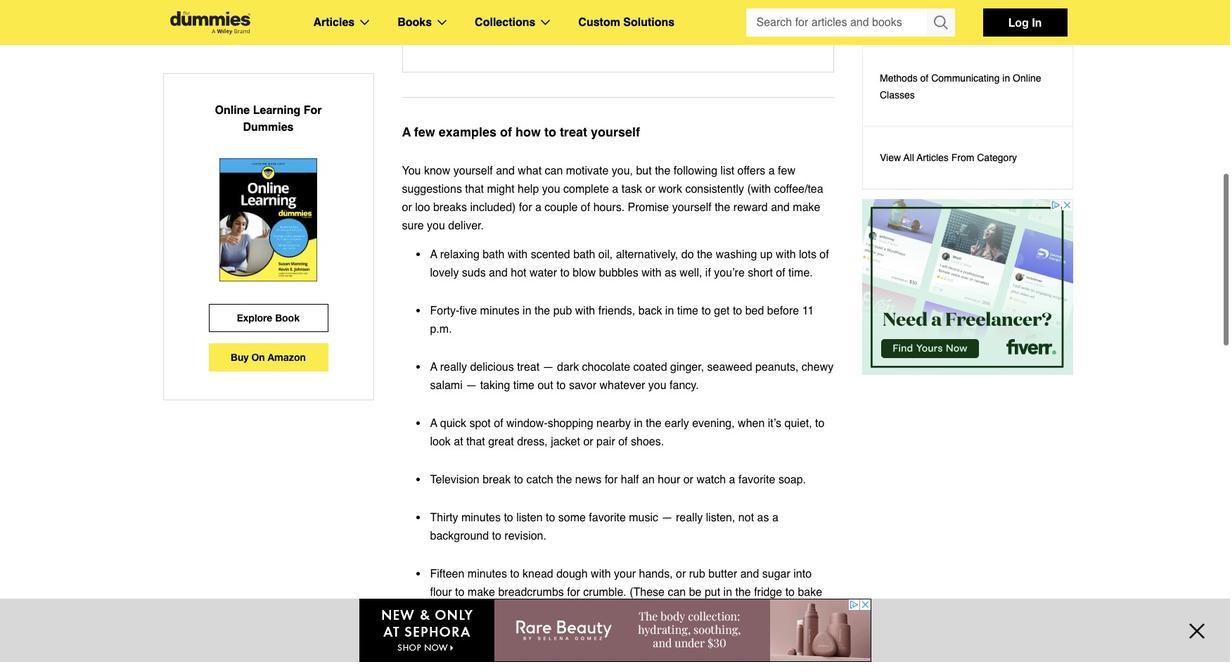 Task type: describe. For each thing, give the bounding box(es) containing it.
quick
[[440, 417, 467, 430]]

half
[[430, 642, 450, 655]]

breaks
[[433, 201, 467, 214]]

discussions
[[880, 10, 933, 21]]

taking
[[480, 379, 510, 392]]

dough
[[557, 568, 588, 580]]

as inside a relaxing bath with scented bath oil, alternatively, do the washing up with lots of lovely suds and hot water to blow bubbles with as well, if you're short of time.
[[665, 266, 677, 279]]

1 horizontal spatial hour
[[658, 473, 680, 486]]

with down alternatively,
[[642, 266, 662, 279]]

view
[[880, 152, 901, 163]]

your
[[614, 568, 636, 580]]

2 vertical spatial yourself
[[672, 201, 712, 214]]

bubbles
[[599, 266, 639, 279]]

consistently
[[685, 183, 744, 195]]

promise
[[628, 201, 669, 214]]

custom solutions
[[579, 16, 675, 29]]

to left the knead
[[510, 568, 520, 580]]

it's
[[768, 417, 782, 430]]

of right chapter
[[611, 642, 620, 655]]

listen
[[517, 511, 543, 524]]

a quick spot of window-shopping nearby in the early evening, when it's quiet, to look at that great dress, jacket or pair of shoes.
[[430, 417, 825, 448]]

put
[[705, 586, 721, 598]]

might
[[487, 183, 515, 195]]

a left thriller at bottom right
[[624, 642, 630, 655]]

with inside forty-five minutes in the pub with friends, back in time to get to bed before 11 p.m.
[[575, 304, 595, 317]]

when
[[738, 417, 765, 430]]

or left other
[[667, 642, 677, 655]]

treat inside a really delicious treat — dark chocolate coated ginger, seaweed peanuts, chewy salami — taking time out to savor whatever you fancy.
[[517, 361, 540, 373]]

1 horizontal spatial yourself
[[591, 124, 640, 139]]

or left watch
[[684, 473, 694, 486]]

be
[[689, 586, 702, 598]]

the inside forty-five minutes in the pub with friends, back in time to get to bed before 11 p.m.
[[535, 304, 550, 317]]

explore book link
[[209, 304, 328, 332]]

a right offers
[[769, 164, 775, 177]]

the down consistently
[[715, 201, 731, 214]]

methods of communicating in online classes link
[[863, 47, 1073, 127]]

how to participate in online class discussions link
[[863, 0, 1073, 47]]

0 horizontal spatial you
[[427, 219, 445, 232]]

online inside online learning for dummies
[[215, 104, 250, 117]]

catch
[[527, 473, 553, 486]]

minutes for thirty
[[461, 511, 501, 524]]

a really delicious treat — dark chocolate coated ginger, seaweed peanuts, chewy salami — taking time out to savor whatever you fancy.
[[430, 361, 834, 392]]

0 vertical spatial articles
[[313, 16, 355, 29]]

relaxing
[[440, 248, 480, 261]]

scented
[[531, 248, 570, 261]]

blow
[[573, 266, 596, 279]]

methods
[[880, 72, 918, 84]]

washing
[[716, 248, 757, 261]]

logo image
[[163, 11, 257, 34]]

of up great
[[494, 417, 503, 430]]

some
[[558, 511, 586, 524]]

a for a relaxing bath with scented bath oil, alternatively, do the washing up with lots of lovely suds and hot water to blow bubbles with as well, if you're short of time.
[[430, 248, 437, 261]]

for inside fifteen minutes to knead dough with your hands, or rub butter and sugar into flour to make breadcrumbs for crumble. (these can be put in the fridge to bake the next day.) it's very tactile and relaxing.
[[567, 586, 580, 598]]

you
[[402, 164, 421, 177]]

fancy.
[[670, 379, 699, 392]]

Search for articles and books text field
[[746, 8, 928, 37]]

you inside a really delicious treat — dark chocolate coated ginger, seaweed peanuts, chewy salami — taking time out to savor whatever you fancy.
[[649, 379, 667, 392]]

chocolate
[[582, 361, 630, 373]]

a for a really delicious treat — dark chocolate coated ginger, seaweed peanuts, chewy salami — taking time out to savor whatever you fancy.
[[430, 361, 437, 373]]

to inside how to participate in online class discussions
[[903, 0, 911, 4]]

communicating
[[932, 72, 1000, 84]]

that inside a quick spot of window-shopping nearby in the early evening, when it's quiet, to look at that great dress, jacket or pair of shoes.
[[466, 435, 485, 448]]

in inside methods of communicating in online classes
[[1003, 72, 1010, 84]]

or up the promise
[[645, 183, 655, 195]]

not
[[739, 511, 754, 524]]

to right the so
[[523, 642, 532, 655]]

of right pair
[[619, 435, 628, 448]]

the right but
[[655, 164, 671, 177]]

log in
[[1009, 15, 1042, 29]]

book image image
[[219, 158, 317, 281]]

of inside methods of communicating in online classes
[[921, 72, 929, 84]]

of right lots
[[820, 248, 829, 261]]

ginger,
[[670, 361, 704, 373]]

non-
[[709, 642, 731, 655]]

in inside how to participate in online class discussions
[[963, 0, 970, 4]]

suds
[[462, 266, 486, 279]]

seaweed
[[707, 361, 752, 373]]

so
[[508, 642, 520, 655]]

time inside a really delicious treat — dark chocolate coated ginger, seaweed peanuts, chewy salami — taking time out to savor whatever you fancy.
[[513, 379, 535, 392]]

in left pub
[[523, 304, 532, 317]]

all
[[904, 152, 914, 163]]

news
[[575, 473, 602, 486]]

television
[[430, 473, 480, 486]]

articles inside the view all articles from category link
[[917, 152, 949, 163]]

can inside fifteen minutes to knead dough with your hands, or rub butter and sugar into flour to make breadcrumbs for crumble. (these can be put in the fridge to bake the next day.) it's very tactile and relaxing.
[[668, 586, 686, 598]]

crumble.
[[583, 586, 627, 598]]

online for communicating
[[1013, 72, 1042, 84]]

hot
[[511, 266, 527, 279]]

listen,
[[706, 511, 735, 524]]

time inside forty-five minutes in the pub with friends, back in time to get to bed before 11 p.m.
[[677, 304, 699, 317]]

custom solutions link
[[579, 13, 675, 32]]

up
[[760, 248, 773, 261]]

make inside you know yourself and what can motivate you, but the following list offers a few suggestions that might help you complete a task or work consistently (with coffee/tea or loo breaks included) for a couple of hours. promise yourself the reward and make sure you deliver.
[[793, 201, 821, 214]]

savor
[[569, 379, 597, 392]]

that inside you know yourself and what can motivate you, but the following list offers a few suggestions that might help you complete a task or work consistently (with coffee/tea or loo breaks included) for a couple of hours. promise yourself the reward and make sure you deliver.
[[465, 183, 484, 195]]

hours.
[[594, 201, 625, 214]]

bed
[[746, 304, 764, 317]]

1 vertical spatial for
[[605, 473, 618, 486]]

of left time.
[[776, 266, 786, 279]]

can inside you know yourself and what can motivate you, but the following list offers a few suggestions that might help you complete a task or work consistently (with coffee/tea or loo breaks included) for a couple of hours. promise yourself the reward and make sure you deliver.
[[545, 164, 563, 177]]

you're
[[714, 266, 745, 279]]

list
[[721, 164, 735, 177]]

to inside a really delicious treat — dark chocolate coated ginger, seaweed peanuts, chewy salami — taking time out to savor whatever you fancy.
[[557, 379, 566, 392]]

shopping
[[548, 417, 594, 430]]

thriller
[[633, 642, 664, 655]]

amazon
[[268, 351, 306, 363]]

to left listen at the left of the page
[[504, 511, 513, 524]]

relaxing.
[[597, 604, 639, 617]]

background
[[430, 530, 489, 542]]

0 vertical spatial —
[[543, 361, 554, 373]]

on
[[251, 351, 265, 363]]

oil,
[[599, 248, 613, 261]]

into
[[794, 568, 812, 580]]

and inside a relaxing bath with scented bath oil, alternatively, do the washing up with lots of lovely suds and hot water to blow bubbles with as well, if you're short of time.
[[489, 266, 508, 279]]

fridge
[[754, 586, 782, 598]]

couple
[[545, 201, 578, 214]]

a few examples of how to treat yourself
[[402, 124, 640, 139]]

to right how
[[544, 124, 556, 139]]

0 horizontal spatial hour
[[469, 642, 492, 655]]

bake
[[798, 586, 823, 598]]

deliver.
[[448, 219, 484, 232]]

and up fridge
[[741, 568, 759, 580]]

©giordano aita / adobe stock
[[544, 28, 693, 41]]

methods of communicating in online classes
[[880, 72, 1042, 101]]

look
[[430, 435, 451, 448]]

to right 'get'
[[733, 304, 742, 317]]

work
[[659, 183, 682, 195]]

dark
[[557, 361, 579, 373]]

and down coffee/tea
[[771, 201, 790, 214]]

0 horizontal spatial —
[[466, 379, 477, 392]]

to up next
[[455, 586, 465, 598]]

complete
[[564, 183, 609, 195]]

reading.
[[773, 642, 814, 655]]

or left the so
[[495, 642, 505, 655]]

for inside you know yourself and what can motivate you, but the following list offers a few suggestions that might help you complete a task or work consistently (with coffee/tea or loo breaks included) for a couple of hours. promise yourself the reward and make sure you deliver.
[[519, 201, 532, 214]]

few inside you know yourself and what can motivate you, but the following list offers a few suggestions that might help you complete a task or work consistently (with coffee/tea or loo breaks included) for a couple of hours. promise yourself the reward and make sure you deliver.
[[778, 164, 796, 177]]

to left revision.
[[492, 530, 502, 542]]

0 vertical spatial you
[[542, 183, 560, 195]]

from
[[952, 152, 975, 163]]

get
[[714, 304, 730, 317]]

included)
[[470, 201, 516, 214]]



Task type: locate. For each thing, give the bounding box(es) containing it.
bath up the blow
[[574, 248, 595, 261]]

for down dough
[[567, 586, 580, 598]]

make up day.) at the bottom
[[468, 586, 495, 598]]

that right at
[[466, 435, 485, 448]]

0 vertical spatial as
[[665, 266, 677, 279]]

online down log in 'link'
[[1013, 72, 1042, 84]]

0 horizontal spatial favorite
[[589, 511, 626, 524]]

other
[[680, 642, 706, 655]]

treat up out
[[517, 361, 540, 373]]

0 horizontal spatial for
[[519, 201, 532, 214]]

class
[[1004, 0, 1029, 4]]

0 vertical spatial hour
[[658, 473, 680, 486]]

really up 'salami'
[[440, 361, 467, 373]]

offers
[[738, 164, 766, 177]]

minutes inside thirty minutes to listen to some favorite music — really listen, not as a background to revision.
[[461, 511, 501, 524]]

1 vertical spatial that
[[466, 435, 485, 448]]

a inside a quick spot of window-shopping nearby in the early evening, when it's quiet, to look at that great dress, jacket or pair of shoes.
[[430, 417, 437, 430]]

revision.
[[505, 530, 547, 542]]

few
[[414, 124, 435, 139], [778, 164, 796, 177]]

a up you
[[402, 124, 411, 139]]

a for a few examples of how to treat yourself
[[402, 124, 411, 139]]

make down coffee/tea
[[793, 201, 821, 214]]

for down help
[[519, 201, 532, 214]]

fifteen minutes to knead dough with your hands, or rub butter and sugar into flour to make breadcrumbs for crumble. (these can be put in the fridge to bake the next day.) it's very tactile and relaxing.
[[430, 568, 823, 617]]

favorite inside thirty minutes to listen to some favorite music — really listen, not as a background to revision.
[[589, 511, 626, 524]]

loo
[[415, 201, 430, 214]]

or left loo
[[402, 201, 412, 214]]

— right music
[[662, 511, 673, 524]]

a down help
[[535, 201, 542, 214]]

online up dummies
[[215, 104, 250, 117]]

1 vertical spatial treat
[[517, 361, 540, 373]]

in inside fifteen minutes to knead dough with your hands, or rub butter and sugar into flour to make breadcrumbs for crumble. (these can be put in the fridge to bake the next day.) it's very tactile and relaxing.
[[724, 586, 732, 598]]

you down loo
[[427, 219, 445, 232]]

minutes up background
[[461, 511, 501, 524]]

in right communicating
[[1003, 72, 1010, 84]]

and up might
[[496, 164, 515, 177]]

1 horizontal spatial treat
[[560, 124, 587, 139]]

2 vertical spatial you
[[649, 379, 667, 392]]

hour right half at the right of the page
[[658, 473, 680, 486]]

0 horizontal spatial yourself
[[454, 164, 493, 177]]

1 horizontal spatial favorite
[[739, 473, 776, 486]]

1 vertical spatial really
[[676, 511, 703, 524]]

a right watch
[[729, 473, 736, 486]]

music
[[629, 511, 659, 524]]

(with
[[747, 183, 771, 195]]

make
[[793, 201, 821, 214], [468, 586, 495, 598]]

advertisement element
[[863, 199, 1074, 375], [359, 599, 871, 662]]

0 vertical spatial online
[[973, 0, 1002, 4]]

the down flour
[[430, 604, 446, 617]]

really inside a really delicious treat — dark chocolate coated ginger, seaweed peanuts, chewy salami — taking time out to savor whatever you fancy.
[[440, 361, 467, 373]]

(these
[[630, 586, 665, 598]]

coffee/tea
[[774, 183, 824, 195]]

early
[[665, 417, 689, 430]]

0 horizontal spatial few
[[414, 124, 435, 139]]

back
[[639, 304, 662, 317]]

1 vertical spatial favorite
[[589, 511, 626, 524]]

salami
[[430, 379, 463, 392]]

few up know
[[414, 124, 435, 139]]

television break to catch the news for half an hour or watch a favorite soap.
[[430, 473, 806, 486]]

1 vertical spatial yourself
[[454, 164, 493, 177]]

articles right all
[[917, 152, 949, 163]]

time
[[677, 304, 699, 317], [513, 379, 535, 392]]

0 vertical spatial can
[[545, 164, 563, 177]]

0 horizontal spatial online
[[215, 104, 250, 117]]

minutes up day.) at the bottom
[[468, 568, 507, 580]]

buy
[[231, 351, 249, 363]]

2 horizontal spatial yourself
[[672, 201, 712, 214]]

view all articles from category link
[[863, 127, 1073, 189]]

flour
[[430, 586, 452, 598]]

articles left open article categories icon on the left of the page
[[313, 16, 355, 29]]

window-
[[507, 417, 548, 430]]

a inside a really delicious treat — dark chocolate coated ginger, seaweed peanuts, chewy salami — taking time out to savor whatever you fancy.
[[430, 361, 437, 373]]

treat
[[560, 124, 587, 139], [517, 361, 540, 373]]

online inside methods of communicating in online classes
[[1013, 72, 1042, 84]]

1 horizontal spatial for
[[567, 586, 580, 598]]

to left 'bake'
[[786, 586, 795, 598]]

how
[[880, 0, 900, 4]]

0 vertical spatial treat
[[560, 124, 587, 139]]

lovely
[[430, 266, 459, 279]]

in right participate
[[963, 0, 970, 4]]

water
[[530, 266, 557, 279]]

what
[[518, 164, 542, 177]]

1 vertical spatial few
[[778, 164, 796, 177]]

a left task
[[612, 183, 619, 195]]

1 horizontal spatial bath
[[574, 248, 595, 261]]

treat up motivate
[[560, 124, 587, 139]]

1 vertical spatial time
[[513, 379, 535, 392]]

to left 'get'
[[702, 304, 711, 317]]

the right the do at the top right of page
[[697, 248, 713, 261]]

1 vertical spatial an
[[453, 642, 466, 655]]

in right put
[[724, 586, 732, 598]]

online left class
[[973, 0, 1002, 4]]

can
[[545, 164, 563, 177], [668, 586, 686, 598]]

yourself down work
[[672, 201, 712, 214]]

1 vertical spatial make
[[468, 586, 495, 598]]

11
[[802, 304, 814, 317]]

favorite
[[739, 473, 776, 486], [589, 511, 626, 524]]

1 horizontal spatial can
[[668, 586, 686, 598]]

1 horizontal spatial really
[[676, 511, 703, 524]]

hands,
[[639, 568, 673, 580]]

1 horizontal spatial time
[[677, 304, 699, 317]]

as
[[665, 266, 677, 279], [757, 511, 769, 524]]

break
[[483, 473, 511, 486]]

in right back on the right top of the page
[[665, 304, 674, 317]]

1 vertical spatial online
[[1013, 72, 1042, 84]]

the inside a quick spot of window-shopping nearby in the early evening, when it's quiet, to look at that great dress, jacket or pair of shoes.
[[646, 417, 662, 430]]

0 vertical spatial favorite
[[739, 473, 776, 486]]

hour left the so
[[469, 642, 492, 655]]

for
[[304, 104, 322, 117]]

to right listen at the left of the page
[[546, 511, 555, 524]]

1 horizontal spatial make
[[793, 201, 821, 214]]

coated
[[634, 361, 667, 373]]

the left pub
[[535, 304, 550, 317]]

the inside a relaxing bath with scented bath oil, alternatively, do the washing up with lots of lovely suds and hot water to blow bubbles with as well, if you're short of time.
[[697, 248, 713, 261]]

in inside a quick spot of window-shopping nearby in the early evening, when it's quiet, to look at that great dress, jacket or pair of shoes.
[[634, 417, 643, 430]]

1 vertical spatial as
[[757, 511, 769, 524]]

1 bath from the left
[[483, 248, 505, 261]]

1 vertical spatial you
[[427, 219, 445, 232]]

0 vertical spatial for
[[519, 201, 532, 214]]

day.)
[[473, 604, 498, 617]]

—
[[543, 361, 554, 373], [466, 379, 477, 392], [662, 511, 673, 524]]

1 vertical spatial advertisement element
[[359, 599, 871, 662]]

that
[[465, 183, 484, 195], [466, 435, 485, 448]]

view all articles from category
[[880, 152, 1017, 163]]

group
[[746, 8, 955, 37]]

minutes for fifteen
[[468, 568, 507, 580]]

1 horizontal spatial few
[[778, 164, 796, 177]]

solutions
[[624, 16, 675, 29]]

and left hot
[[489, 266, 508, 279]]

an right half at the right of the page
[[642, 473, 655, 486]]

shoes.
[[631, 435, 664, 448]]

online for participate
[[973, 0, 1002, 4]]

/
[[623, 28, 626, 41]]

open book categories image
[[438, 20, 447, 25]]

you down coated
[[649, 379, 667, 392]]

1 horizontal spatial you
[[542, 183, 560, 195]]

of down complete
[[581, 201, 590, 214]]

explore book
[[237, 312, 300, 324]]

0 vertical spatial advertisement element
[[863, 199, 1074, 375]]

in up shoes.
[[634, 417, 643, 430]]

favorite left soap.
[[739, 473, 776, 486]]

make inside fifteen minutes to knead dough with your hands, or rub butter and sugar into flour to make breadcrumbs for crumble. (these can be put in the fridge to bake the next day.) it's very tactile and relaxing.
[[468, 586, 495, 598]]

1 horizontal spatial articles
[[917, 152, 949, 163]]

2 horizontal spatial online
[[1013, 72, 1042, 84]]

or inside a quick spot of window-shopping nearby in the early evening, when it's quiet, to look at that great dress, jacket or pair of shoes.
[[583, 435, 594, 448]]

2 bath from the left
[[574, 248, 595, 261]]

online inside how to participate in online class discussions
[[973, 0, 1002, 4]]

0 horizontal spatial an
[[453, 642, 466, 655]]

0 horizontal spatial really
[[440, 361, 467, 373]]

of left how
[[500, 124, 512, 139]]

very
[[518, 604, 539, 617]]

0 horizontal spatial treat
[[517, 361, 540, 373]]

really left listen,
[[676, 511, 703, 524]]

— up out
[[543, 361, 554, 373]]

you up the couple
[[542, 183, 560, 195]]

2 vertical spatial online
[[215, 104, 250, 117]]

adobe
[[629, 28, 662, 41]]

or inside fifteen minutes to knead dough with your hands, or rub butter and sugar into flour to make breadcrumbs for crumble. (these can be put in the fridge to bake the next day.) it's very tactile and relaxing.
[[676, 568, 686, 580]]

cookie consent banner dialog
[[0, 611, 1230, 662]]

1 vertical spatial articles
[[917, 152, 949, 163]]

lots
[[799, 248, 817, 261]]

open article categories image
[[360, 20, 369, 25]]

with
[[508, 248, 528, 261], [776, 248, 796, 261], [642, 266, 662, 279], [575, 304, 595, 317], [591, 568, 611, 580]]

with right pub
[[575, 304, 595, 317]]

out
[[538, 379, 553, 392]]

that up included)
[[465, 183, 484, 195]]

five
[[460, 304, 477, 317]]

favorite right some
[[589, 511, 626, 524]]

an
[[642, 473, 655, 486], [453, 642, 466, 655]]

1 vertical spatial minutes
[[461, 511, 501, 524]]

a inside a relaxing bath with scented bath oil, alternatively, do the washing up with lots of lovely suds and hot water to blow bubbles with as well, if you're short of time.
[[430, 248, 437, 261]]

read
[[535, 642, 558, 655]]

2 horizontal spatial for
[[605, 473, 618, 486]]

to inside a quick spot of window-shopping nearby in the early evening, when it's quiet, to look at that great dress, jacket or pair of shoes.
[[815, 417, 825, 430]]

for left half at the right of the page
[[605, 473, 618, 486]]

delicious
[[470, 361, 514, 373]]

log
[[1009, 15, 1029, 29]]

a inside thirty minutes to listen to some favorite music — really listen, not as a background to revision.
[[772, 511, 779, 524]]

1 vertical spatial —
[[466, 379, 477, 392]]

can right what
[[545, 164, 563, 177]]

learning
[[253, 104, 301, 117]]

know
[[424, 164, 450, 177]]

to inside a relaxing bath with scented bath oil, alternatively, do the washing up with lots of lovely suds and hot water to blow bubbles with as well, if you're short of time.
[[560, 266, 570, 279]]

a up look
[[430, 417, 437, 430]]

fifteen
[[430, 568, 465, 580]]

a relaxing bath with scented bath oil, alternatively, do the washing up with lots of lovely suds and hot water to blow bubbles with as well, if you're short of time.
[[430, 248, 829, 279]]

an right half
[[453, 642, 466, 655]]

whatever
[[600, 379, 645, 392]]

to
[[903, 0, 911, 4], [544, 124, 556, 139], [560, 266, 570, 279], [702, 304, 711, 317], [733, 304, 742, 317], [557, 379, 566, 392], [815, 417, 825, 430], [514, 473, 523, 486], [504, 511, 513, 524], [546, 511, 555, 524], [492, 530, 502, 542], [510, 568, 520, 580], [455, 586, 465, 598], [786, 586, 795, 598], [523, 642, 532, 655]]

time left out
[[513, 379, 535, 392]]

can left the be
[[668, 586, 686, 598]]

0 vertical spatial yourself
[[591, 124, 640, 139]]

— left taking
[[466, 379, 477, 392]]

minutes inside forty-five minutes in the pub with friends, back in time to get to bed before 11 p.m.
[[480, 304, 520, 317]]

1 horizontal spatial as
[[757, 511, 769, 524]]

with up crumble.
[[591, 568, 611, 580]]

1 horizontal spatial an
[[642, 473, 655, 486]]

0 horizontal spatial make
[[468, 586, 495, 598]]

or left pair
[[583, 435, 594, 448]]

a up 'salami'
[[430, 361, 437, 373]]

to right the quiet, on the right
[[815, 417, 825, 430]]

the
[[655, 164, 671, 177], [715, 201, 731, 214], [697, 248, 713, 261], [535, 304, 550, 317], [646, 417, 662, 430], [557, 473, 572, 486], [736, 586, 751, 598], [430, 604, 446, 617]]

as inside thirty minutes to listen to some favorite music — really listen, not as a background to revision.
[[757, 511, 769, 524]]

sure
[[402, 219, 424, 232]]

of inside you know yourself and what can motivate you, but the following list offers a few suggestions that might help you complete a task or work consistently (with coffee/tea or loo breaks included) for a couple of hours. promise yourself the reward and make sure you deliver.
[[581, 201, 590, 214]]

minutes inside fifteen minutes to knead dough with your hands, or rub butter and sugar into flour to make breadcrumbs for crumble. (these can be put in the fridge to bake the next day.) it's very tactile and relaxing.
[[468, 568, 507, 580]]

1 vertical spatial can
[[668, 586, 686, 598]]

1 horizontal spatial —
[[543, 361, 554, 373]]

online
[[973, 0, 1002, 4], [1013, 72, 1042, 84], [215, 104, 250, 117]]

evening,
[[692, 417, 735, 430]]

really
[[440, 361, 467, 373], [676, 511, 703, 524]]

a up lovely
[[430, 248, 437, 261]]

in
[[963, 0, 970, 4], [1003, 72, 1010, 84], [523, 304, 532, 317], [665, 304, 674, 317], [634, 417, 643, 430], [724, 586, 732, 598]]

0 horizontal spatial can
[[545, 164, 563, 177]]

0 vertical spatial minutes
[[480, 304, 520, 317]]

it's
[[501, 604, 515, 617]]

0 horizontal spatial as
[[665, 266, 677, 279]]

time left 'get'
[[677, 304, 699, 317]]

with up hot
[[508, 248, 528, 261]]

half an hour or so to read a chapter of a thriller or other non-revision reading.
[[430, 642, 814, 655]]

0 vertical spatial few
[[414, 124, 435, 139]]

with right up
[[776, 248, 796, 261]]

a right not
[[772, 511, 779, 524]]

dummies
[[243, 121, 294, 134]]

at
[[454, 435, 463, 448]]

for
[[519, 201, 532, 214], [605, 473, 618, 486], [567, 586, 580, 598]]

0 vertical spatial that
[[465, 183, 484, 195]]

and
[[496, 164, 515, 177], [771, 201, 790, 214], [489, 266, 508, 279], [741, 568, 759, 580], [575, 604, 594, 617]]

a right read
[[561, 642, 567, 655]]

the up shoes.
[[646, 417, 662, 430]]

0 horizontal spatial articles
[[313, 16, 355, 29]]

breadcrumbs
[[498, 586, 564, 598]]

forty-five minutes in the pub with friends, back in time to get to bed before 11 p.m.
[[430, 304, 814, 335]]

yourself up you,
[[591, 124, 640, 139]]

2 horizontal spatial —
[[662, 511, 673, 524]]

really inside thirty minutes to listen to some favorite music — really listen, not as a background to revision.
[[676, 511, 703, 524]]

open collections list image
[[541, 20, 550, 25]]

to right out
[[557, 379, 566, 392]]

a for a quick spot of window-shopping nearby in the early evening, when it's quiet, to look at that great dress, jacket or pair of shoes.
[[430, 417, 437, 430]]

0 vertical spatial make
[[793, 201, 821, 214]]

of right the 'methods'
[[921, 72, 929, 84]]

the left news
[[557, 473, 572, 486]]

1 vertical spatial hour
[[469, 642, 492, 655]]

0 vertical spatial really
[[440, 361, 467, 373]]

to left catch
[[514, 473, 523, 486]]

p.m.
[[430, 323, 452, 335]]

2 vertical spatial minutes
[[468, 568, 507, 580]]

or left rub
[[676, 568, 686, 580]]

2 horizontal spatial you
[[649, 379, 667, 392]]

to left the blow
[[560, 266, 570, 279]]

the left fridge
[[736, 586, 751, 598]]

2 vertical spatial —
[[662, 511, 673, 524]]

minutes right 'five'
[[480, 304, 520, 317]]

friends,
[[598, 304, 635, 317]]

do
[[682, 248, 694, 261]]

aita
[[601, 28, 620, 41]]

0 horizontal spatial time
[[513, 379, 535, 392]]

you,
[[612, 164, 633, 177]]

thirty minutes to listen to some favorite music — really listen, not as a background to revision.
[[430, 511, 779, 542]]

1 horizontal spatial online
[[973, 0, 1002, 4]]

0 horizontal spatial bath
[[483, 248, 505, 261]]

with inside fifteen minutes to knead dough with your hands, or rub butter and sugar into flour to make breadcrumbs for crumble. (these can be put in the fridge to bake the next day.) it's very tactile and relaxing.
[[591, 568, 611, 580]]

yourself up might
[[454, 164, 493, 177]]

how to participate in online class discussions
[[880, 0, 1029, 21]]

few up coffee/tea
[[778, 164, 796, 177]]

— inside thirty minutes to listen to some favorite music — really listen, not as a background to revision.
[[662, 511, 673, 524]]

0 vertical spatial an
[[642, 473, 655, 486]]

0 vertical spatial time
[[677, 304, 699, 317]]

2 vertical spatial for
[[567, 586, 580, 598]]

and right tactile
[[575, 604, 594, 617]]



Task type: vqa. For each thing, say whether or not it's contained in the screenshot.
'space' inside the The amount of space allocated to the various components of a drawing.
no



